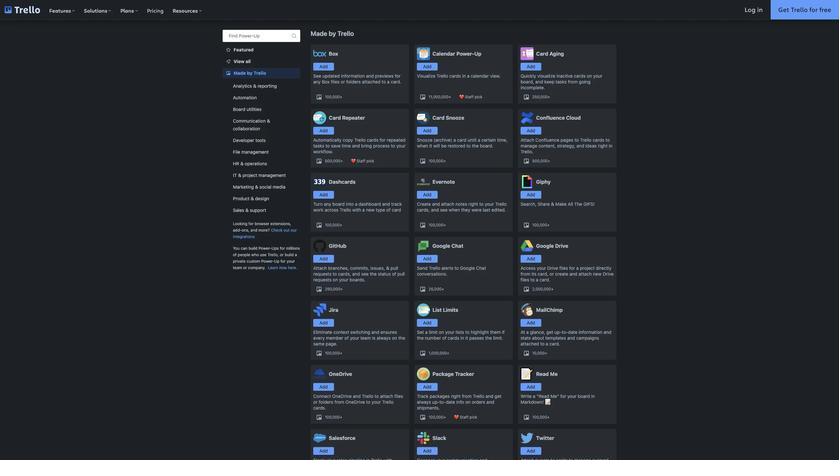 Task type: locate. For each thing, give the bounding box(es) containing it.
and inside attach confluence pages to trello cards to manage content, strategy, and ideas right in trello.
[[577, 143, 584, 149]]

2 500,000 + from the left
[[532, 159, 550, 164]]

❤️ down automatically copy trello cards for repeated tasks to save time and bring process to your workflow. at top left
[[351, 159, 356, 164]]

me
[[550, 372, 558, 378]]

attach
[[521, 137, 534, 143], [313, 266, 327, 271]]

build up who
[[249, 246, 258, 251]]

0 horizontal spatial build
[[249, 246, 258, 251]]

1 horizontal spatial folders
[[346, 79, 361, 85]]

+ for github
[[340, 287, 343, 292]]

+ for confluence cloud
[[548, 159, 550, 164]]

attached inside at a glance, get up-to-date information and stats about templates and campaigns attached to a card.
[[521, 342, 539, 347]]

pick
[[475, 95, 483, 99], [367, 159, 374, 164], [470, 415, 477, 420]]

1 horizontal spatial card
[[433, 115, 445, 121]]

0 horizontal spatial when
[[417, 143, 428, 149]]

& up the status
[[386, 266, 389, 271]]

files left track
[[395, 394, 403, 400]]

1 vertical spatial up
[[474, 51, 482, 57]]

the down until
[[472, 143, 479, 149]]

a inside set a limit on your lists to highlight them if the number of cards in it passes the limit.
[[425, 330, 428, 335]]

to
[[382, 79, 386, 85], [575, 137, 579, 143], [606, 137, 610, 143], [326, 143, 330, 149], [391, 143, 395, 149], [467, 143, 471, 149], [479, 202, 484, 207], [455, 266, 459, 271], [333, 272, 337, 277], [531, 277, 535, 283], [465, 330, 470, 335], [541, 342, 545, 347], [375, 394, 379, 400], [366, 400, 370, 405]]

0 horizontal spatial right
[[451, 394, 461, 400]]

card. inside see updated information and previews for any box files or folders attached to a card.
[[391, 79, 402, 85]]

turn any board into a dashboard and track work across trello with a new type of card
[[313, 202, 402, 213]]

add button up see
[[313, 63, 334, 71]]

card. down previews
[[391, 79, 402, 85]]

files down updated
[[331, 79, 340, 85]]

1 horizontal spatial attach
[[521, 137, 534, 143]]

requests
[[313, 272, 332, 277], [313, 277, 332, 283]]

eliminate
[[313, 330, 332, 335]]

get trello for free link
[[771, 0, 839, 19]]

staff for repeater
[[357, 159, 366, 164]]

onedrive
[[329, 372, 352, 378], [332, 394, 352, 400], [346, 400, 365, 405]]

0 vertical spatial attach
[[441, 202, 454, 207]]

add for confluence cloud
[[527, 128, 535, 134]]

11,000,000
[[429, 95, 449, 99]]

number
[[425, 336, 441, 341]]

track
[[417, 394, 429, 400]]

staff for tracker
[[460, 415, 469, 420]]

communication
[[233, 118, 266, 124]]

0 horizontal spatial made by trello
[[234, 70, 266, 76]]

see left they
[[440, 207, 448, 213]]

add link up the "branches,"
[[313, 255, 334, 263]]

templates
[[545, 336, 566, 341]]

500,000 + down content,
[[532, 159, 550, 164]]

of inside eliminate context switching and ensures every member of your team is always on the same page.
[[345, 336, 349, 341]]

turn
[[313, 202, 323, 207]]

0 horizontal spatial team
[[233, 266, 242, 271]]

to inside access your drive files for a project directly from its card, or create and attach new drive files to a card.
[[531, 277, 535, 283]]

of inside set a limit on your lists to highlight them if the number of cards in it passes the limit.
[[442, 336, 447, 341]]

jira
[[329, 308, 338, 313]]

0 vertical spatial pull
[[391, 266, 398, 271]]

and inside automatically copy trello cards for repeated tasks to save time and bring process to your workflow.
[[352, 143, 360, 149]]

keep
[[544, 79, 555, 85]]

0 vertical spatial ❤️ staff pick
[[459, 95, 483, 99]]

folders inside connect onedrive and trello to attach files or folders from onedrive to your trello cards.
[[319, 400, 333, 405]]

here.
[[288, 266, 297, 271]]

view.
[[490, 73, 501, 79]]

0 horizontal spatial new
[[366, 207, 375, 213]]

a inside "write a "read me" for your board in markdown! 📝"
[[533, 394, 536, 400]]

add link up "automatically" at the top
[[313, 127, 334, 135]]

0 vertical spatial always
[[377, 336, 391, 341]]

build down millions
[[285, 253, 294, 258]]

card. inside at a glance, get up-to-date information and stats about templates and campaigns attached to a card.
[[550, 342, 560, 347]]

0 vertical spatial board
[[333, 202, 345, 207]]

0 horizontal spatial information
[[341, 73, 365, 79]]

add for twitter
[[527, 449, 535, 454]]

+
[[340, 95, 342, 99], [449, 95, 451, 99], [548, 95, 550, 99], [341, 159, 343, 164], [444, 159, 446, 164], [548, 159, 550, 164], [340, 223, 342, 228], [444, 223, 446, 228], [547, 223, 550, 228], [340, 287, 343, 292], [442, 287, 444, 292], [551, 287, 554, 292], [340, 351, 342, 356], [447, 351, 449, 356], [545, 351, 547, 356], [340, 415, 342, 420], [444, 415, 446, 420], [547, 415, 550, 420]]

it inside set a limit on your lists to highlight them if the number of cards in it passes the limit.
[[466, 336, 468, 341]]

add button up search,
[[521, 191, 542, 199]]

visualize
[[538, 73, 555, 79]]

0 vertical spatial attached
[[362, 79, 381, 85]]

pull up the status
[[391, 266, 398, 271]]

❤️ staff pick for power-
[[459, 95, 483, 99]]

your inside "write a "read me" for your board in markdown! 📝"
[[568, 394, 577, 400]]

google for google chat
[[433, 243, 450, 249]]

hr & operations link
[[223, 159, 300, 169]]

in inside "write a "read me" for your board in markdown! 📝"
[[591, 394, 595, 400]]

+ down the "branches,"
[[340, 287, 343, 292]]

will
[[433, 143, 440, 149]]

100,000 + for evernote
[[429, 223, 446, 228]]

last
[[483, 207, 490, 213]]

and inside turn any board into a dashboard and track work across trello with a new type of card
[[382, 202, 390, 207]]

0 vertical spatial chat
[[452, 243, 464, 249]]

0 horizontal spatial folders
[[319, 400, 333, 405]]

add link for jira
[[313, 320, 334, 327]]

1 horizontal spatial snooze
[[446, 115, 464, 121]]

pick for card repeater
[[367, 159, 374, 164]]

trello inside "link"
[[791, 5, 808, 14]]

0 vertical spatial 250,000 +
[[532, 95, 550, 99]]

project left directly
[[580, 266, 595, 271]]

❤️ for repeater
[[351, 159, 356, 164]]

0 vertical spatial by
[[329, 30, 336, 37]]

all
[[246, 59, 251, 64]]

add button for google drive
[[521, 255, 542, 263]]

your inside you can build power-ups for millions of people who use trello, or build a private custom power-up for your team or company.
[[287, 259, 295, 264]]

always inside track packages right from trello and get always up-to-date info on orders and shipments.
[[417, 400, 431, 405]]

automation
[[233, 95, 257, 100]]

add for giphy
[[527, 192, 535, 198]]

+ for mailchimp
[[545, 351, 547, 356]]

0 horizontal spatial up-
[[432, 400, 440, 405]]

add button for list limits
[[417, 320, 438, 327]]

google drive
[[536, 243, 568, 249]]

1 horizontal spatial google
[[460, 266, 475, 271]]

add link for list limits
[[417, 320, 438, 327]]

cards up going at top
[[574, 73, 586, 79]]

any up across
[[324, 202, 331, 207]]

❤️ down visualize trello cards in a calendar view.
[[459, 95, 464, 99]]

card for card repeater
[[329, 115, 341, 121]]

2 horizontal spatial google
[[536, 243, 554, 249]]

attach left the "branches,"
[[313, 266, 327, 271]]

company.
[[248, 266, 266, 271]]

2 vertical spatial pick
[[470, 415, 477, 420]]

add for box
[[320, 64, 328, 69]]

pull right the status
[[398, 272, 405, 277]]

add link up create
[[417, 191, 438, 199]]

add button for card aging
[[521, 63, 542, 71]]

date
[[568, 330, 578, 335], [446, 400, 455, 405]]

to inside create and attach notes right to your trello cards, and see when they were last edited.
[[479, 202, 484, 207]]

staff down automatically copy trello cards for repeated tasks to save time and bring process to your workflow. at top left
[[357, 159, 366, 164]]

0 horizontal spatial 250,000 +
[[325, 287, 343, 292]]

add link up the access
[[521, 255, 542, 263]]

&
[[253, 83, 256, 89], [267, 118, 270, 124], [240, 161, 244, 167], [238, 173, 241, 178], [255, 184, 258, 190], [251, 196, 254, 202], [551, 202, 554, 207], [245, 208, 249, 213], [386, 266, 389, 271]]

drive
[[555, 243, 568, 249], [547, 266, 558, 271], [603, 272, 614, 277]]

❤️ staff pick for repeater
[[351, 159, 374, 164]]

100,000 + for card snooze
[[429, 159, 446, 164]]

up up the featured link
[[254, 33, 260, 39]]

for inside automatically copy trello cards for repeated tasks to save time and bring process to your workflow.
[[380, 137, 386, 143]]

add link up manage
[[521, 127, 542, 135]]

for right previews
[[395, 73, 401, 79]]

1 horizontal spatial attached
[[521, 342, 539, 347]]

0 horizontal spatial see
[[361, 272, 369, 277]]

right
[[598, 143, 608, 149], [469, 202, 478, 207], [451, 394, 461, 400]]

management up operations
[[241, 149, 269, 155]]

member
[[326, 336, 343, 341]]

100,000 + down across
[[325, 223, 342, 228]]

right inside attach confluence pages to trello cards to manage content, strategy, and ideas right in trello.
[[598, 143, 608, 149]]

2 horizontal spatial attach
[[579, 272, 592, 277]]

for right me"
[[560, 394, 566, 400]]

add link up turn
[[313, 191, 334, 199]]

passes
[[469, 336, 484, 341]]

1 horizontal spatial up
[[274, 259, 280, 264]]

& right 'sales'
[[245, 208, 249, 213]]

to-
[[562, 330, 568, 335], [440, 400, 446, 405]]

attach inside attach confluence pages to trello cards to manage content, strategy, and ideas right in trello.
[[521, 137, 534, 143]]

a right at
[[526, 330, 529, 335]]

analytics & reporting
[[233, 83, 277, 89]]

lists
[[456, 330, 464, 335]]

0 vertical spatial date
[[568, 330, 578, 335]]

add link for card repeater
[[313, 127, 334, 135]]

1 vertical spatial ❤️ staff pick
[[351, 159, 374, 164]]

with
[[352, 207, 361, 213]]

be
[[441, 143, 447, 149]]

view all
[[234, 59, 251, 64]]

send
[[417, 266, 428, 271]]

package
[[433, 372, 454, 378]]

cards down lists on the right bottom of the page
[[448, 336, 459, 341]]

orders
[[472, 400, 485, 405]]

add button for confluence cloud
[[521, 127, 542, 135]]

0 vertical spatial right
[[598, 143, 608, 149]]

social
[[260, 184, 272, 190]]

+ for card snooze
[[444, 159, 446, 164]]

0 horizontal spatial 500,000
[[325, 159, 341, 164]]

information right updated
[[341, 73, 365, 79]]

100,000 for giphy
[[532, 223, 547, 228]]

trello.
[[521, 149, 534, 155]]

add link for mailchimp
[[521, 320, 542, 327]]

+ for dashcards
[[340, 223, 342, 228]]

your inside attach branches, commits, issues, & pull requests to cards, and see the status of pull requests on your boards.
[[339, 277, 348, 283]]

google
[[433, 243, 450, 249], [536, 243, 554, 249], [460, 266, 475, 271]]

1 vertical spatial new
[[593, 272, 602, 277]]

for left free at the top of page
[[810, 5, 818, 14]]

0 horizontal spatial any
[[313, 79, 321, 85]]

on down ensures
[[392, 336, 397, 341]]

confluence inside attach confluence pages to trello cards to manage content, strategy, and ideas right in trello.
[[536, 137, 560, 143]]

and inside connect onedrive and trello to attach files or folders from onedrive to your trello cards.
[[353, 394, 361, 400]]

into
[[346, 202, 354, 207]]

on inside attach branches, commits, issues, & pull requests to cards, and see the status of pull requests on your boards.
[[333, 277, 338, 283]]

add link for card aging
[[521, 63, 542, 71]]

date inside at a glance, get up-to-date information and stats about templates and campaigns attached to a card.
[[568, 330, 578, 335]]

attach inside access your drive files for a project directly from its card, or create and attach new drive files to a card.
[[579, 272, 592, 277]]

add link for twitter
[[521, 448, 542, 456]]

for up ons,
[[249, 222, 254, 227]]

browser
[[255, 222, 269, 227]]

add button for google chat
[[417, 255, 438, 263]]

add for evernote
[[423, 192, 432, 198]]

trello image
[[5, 6, 40, 13], [5, 6, 40, 13]]

project down hr & operations
[[243, 173, 257, 178]]

2,000,000
[[532, 287, 551, 292]]

2 vertical spatial right
[[451, 394, 461, 400]]

1 horizontal spatial always
[[417, 400, 431, 405]]

add link up connect
[[313, 384, 334, 391]]

add button for dashcards
[[313, 191, 334, 199]]

it
[[233, 173, 237, 178]]

1 horizontal spatial build
[[285, 253, 294, 258]]

0 vertical spatial cards,
[[417, 207, 430, 213]]

attach for github
[[313, 266, 327, 271]]

add for list limits
[[423, 321, 432, 326]]

trello inside send trello alerts to google chat conversations.
[[429, 266, 441, 271]]

files inside connect onedrive and trello to attach files or folders from onedrive to your trello cards.
[[395, 394, 403, 400]]

100,000 + for giphy
[[532, 223, 550, 228]]

it left passes
[[466, 336, 468, 341]]

250,000 + for card aging
[[532, 95, 550, 99]]

❤️ down track packages right from trello and get always up-to-date info on orders and shipments.
[[454, 415, 459, 420]]

1,000,000
[[429, 351, 447, 356]]

directly
[[596, 266, 612, 271]]

new inside turn any board into a dashboard and track work across trello with a new type of card
[[366, 207, 375, 213]]

1 vertical spatial snooze
[[417, 137, 433, 143]]

up- down packages
[[432, 400, 440, 405]]

developer tools
[[233, 138, 266, 143]]

500,000 down trello.
[[532, 159, 548, 164]]

attach up manage
[[521, 137, 534, 143]]

1 horizontal spatial to-
[[562, 330, 568, 335]]

1 vertical spatial attach
[[313, 266, 327, 271]]

2 vertical spatial card.
[[550, 342, 560, 347]]

add link down slack
[[417, 448, 438, 456]]

check out our integrations
[[233, 228, 297, 239]]

on inside eliminate context switching and ensures every member of your team is always on the same page.
[[392, 336, 397, 341]]

add button up will
[[417, 127, 438, 135]]

100,000 for read me
[[532, 415, 547, 420]]

1 horizontal spatial 500,000 +
[[532, 159, 550, 164]]

0 horizontal spatial it
[[430, 143, 432, 149]]

check
[[271, 228, 283, 233]]

0 vertical spatial new
[[366, 207, 375, 213]]

add button up the access
[[521, 255, 542, 263]]

1 horizontal spatial 500,000
[[532, 159, 548, 164]]

and inside attach branches, commits, issues, & pull requests to cards, and see the status of pull requests on your boards.
[[352, 272, 360, 277]]

giphy
[[536, 179, 551, 185]]

0 horizontal spatial card
[[329, 115, 341, 121]]

250,000 for card aging
[[532, 95, 548, 99]]

0 vertical spatial get
[[547, 330, 553, 335]]

highlight
[[471, 330, 489, 335]]

1 vertical spatial onedrive
[[332, 394, 352, 400]]

team inside eliminate context switching and ensures every member of your team is always on the same page.
[[361, 336, 371, 341]]

utilities
[[247, 107, 262, 112]]

0 horizontal spatial board
[[333, 202, 345, 207]]

add for package tracker
[[423, 385, 432, 390]]

add link down the salesforce
[[313, 448, 334, 456]]

add button for salesforce
[[313, 448, 334, 456]]

attached down previews
[[362, 79, 381, 85]]

cards, for evernote
[[417, 207, 430, 213]]

2 horizontal spatial up
[[474, 51, 482, 57]]

project
[[243, 173, 257, 178], [580, 266, 595, 271]]

0 horizontal spatial tasks
[[313, 143, 324, 149]]

quickly
[[521, 73, 536, 79]]

add link for github
[[313, 255, 334, 263]]

any down see
[[313, 79, 321, 85]]

100,000 + down cards.
[[325, 415, 342, 420]]

1 horizontal spatial made by trello
[[311, 30, 354, 37]]

and inside looking for browser extensions, add-ons, and more?
[[251, 228, 257, 233]]

board right me"
[[578, 394, 590, 400]]

add for read me
[[527, 385, 535, 390]]

250,000 down incomplete.
[[532, 95, 548, 99]]

attach confluence pages to trello cards to manage content, strategy, and ideas right in trello.
[[521, 137, 613, 155]]

ideas
[[586, 143, 597, 149]]

1 vertical spatial information
[[579, 330, 603, 335]]

100,000 down "share"
[[532, 223, 547, 228]]

add link down the twitter
[[521, 448, 542, 456]]

on up going at top
[[587, 73, 592, 79]]

0 vertical spatial to-
[[562, 330, 568, 335]]

google for google drive
[[536, 243, 554, 249]]

information inside at a glance, get up-to-date information and stats about templates and campaigns attached to a card.
[[579, 330, 603, 335]]

when left will
[[417, 143, 428, 149]]

1 vertical spatial see
[[361, 272, 369, 277]]

for inside "write a "read me" for your board in markdown! 📝"
[[560, 394, 566, 400]]

& for support
[[245, 208, 249, 213]]

it inside snooze (archive) a card until a certain time, when it will be restored to the board.
[[430, 143, 432, 149]]

visualize trello cards in a calendar view.
[[417, 73, 501, 79]]

1 vertical spatial ❤️
[[351, 159, 356, 164]]

❤️ staff pick down calendar
[[459, 95, 483, 99]]

plans
[[120, 7, 134, 14]]

add for calendar power-up
[[423, 64, 432, 69]]

any inside turn any board into a dashboard and track work across trello with a new type of card
[[324, 202, 331, 207]]

0 vertical spatial when
[[417, 143, 428, 149]]

& left social
[[255, 184, 258, 190]]

& down board utilities link
[[267, 118, 270, 124]]

100,000 + down updated
[[325, 95, 342, 99]]

0 vertical spatial staff
[[465, 95, 474, 99]]

set
[[417, 330, 424, 335]]

add button up send
[[417, 255, 438, 263]]

2 horizontal spatial card
[[536, 51, 548, 57]]

to- down packages
[[440, 400, 446, 405]]

on right limit
[[439, 330, 444, 335]]

1 vertical spatial it
[[466, 336, 468, 341]]

0 vertical spatial up-
[[555, 330, 562, 335]]

files down the access
[[521, 277, 529, 283]]

0 vertical spatial drive
[[555, 243, 568, 249]]

for inside the get trello for free "link"
[[810, 5, 818, 14]]

0 vertical spatial project
[[243, 173, 257, 178]]

trello inside create and attach notes right to your trello cards, and see when they were last edited.
[[495, 202, 507, 207]]

add button for package tracker
[[417, 384, 438, 391]]

search, share & make all the gifs!
[[521, 202, 595, 207]]

a down previews
[[387, 79, 390, 85]]

& for design
[[251, 196, 254, 202]]

250,000 up jira
[[325, 287, 340, 292]]

cards, inside create and attach notes right to your trello cards, and see when they were last edited.
[[417, 207, 430, 213]]

to- inside at a glance, get up-to-date information and stats about templates and campaigns attached to a card.
[[562, 330, 568, 335]]

+ for list limits
[[447, 351, 449, 356]]

product
[[233, 196, 250, 202]]

more?
[[259, 228, 270, 233]]

on down the "branches,"
[[333, 277, 338, 283]]

2 horizontal spatial right
[[598, 143, 608, 149]]

0 horizontal spatial cards,
[[338, 272, 351, 277]]

track packages right from trello and get always up-to-date info on orders and shipments.
[[417, 394, 502, 411]]

until
[[468, 137, 477, 143]]

of
[[386, 207, 391, 213], [233, 253, 237, 258], [392, 272, 396, 277], [345, 336, 349, 341], [442, 336, 447, 341]]

0 vertical spatial it
[[430, 143, 432, 149]]

add button for evernote
[[417, 191, 438, 199]]

500,000 +
[[325, 159, 343, 164], [532, 159, 550, 164]]

& right hr
[[240, 161, 244, 167]]

500,000 + down workflow.
[[325, 159, 343, 164]]

when
[[417, 143, 428, 149], [449, 207, 460, 213]]

1 vertical spatial date
[[446, 400, 455, 405]]

1 horizontal spatial 250,000 +
[[532, 95, 550, 99]]

get inside track packages right from trello and get always up-to-date info on orders and shipments.
[[495, 394, 502, 400]]

100,000 + for jira
[[325, 351, 342, 356]]

add link for google drive
[[521, 255, 542, 263]]

a down its
[[536, 277, 539, 283]]

google up the alerts
[[433, 243, 450, 249]]

automatically copy trello cards for repeated tasks to save time and bring process to your workflow.
[[313, 137, 406, 155]]

your inside set a limit on your lists to highlight them if the number of cards in it passes the limit.
[[445, 330, 455, 335]]

1 horizontal spatial ❤️
[[454, 415, 459, 420]]

of right type on the top of page
[[386, 207, 391, 213]]

hr & operations
[[233, 161, 267, 167]]

+ down the be
[[444, 159, 446, 164]]

time
[[342, 143, 351, 149]]

add button down the twitter
[[521, 448, 542, 456]]

1 horizontal spatial project
[[580, 266, 595, 271]]

snooze inside snooze (archive) a card until a certain time, when it will be restored to the board.
[[417, 137, 433, 143]]

1 horizontal spatial chat
[[476, 266, 486, 271]]

log in
[[745, 5, 763, 14]]

when inside snooze (archive) a card until a certain time, when it will be restored to the board.
[[417, 143, 428, 149]]

right right 'ideas'
[[598, 143, 608, 149]]

100,000 + up google chat
[[429, 223, 446, 228]]

of right number in the right bottom of the page
[[442, 336, 447, 341]]

board up across
[[333, 202, 345, 207]]

1 vertical spatial up-
[[432, 400, 440, 405]]

add button up eliminate
[[313, 320, 334, 327]]

0 vertical spatial management
[[241, 149, 269, 155]]

pick down calendar
[[475, 95, 483, 99]]

0 vertical spatial onedrive
[[329, 372, 352, 378]]

❤️ for tracker
[[454, 415, 459, 420]]

1 horizontal spatial when
[[449, 207, 460, 213]]

1 horizontal spatial cards,
[[417, 207, 430, 213]]

100,000 for card snooze
[[429, 159, 444, 164]]

get left write
[[495, 394, 502, 400]]

❤️ staff pick for tracker
[[454, 415, 477, 420]]

create
[[555, 272, 568, 277]]

1 horizontal spatial team
[[361, 336, 371, 341]]

trello inside attach confluence pages to trello cards to manage content, strategy, and ideas right in trello.
[[580, 137, 592, 143]]

add button for slack
[[417, 448, 438, 456]]

management up social
[[259, 173, 286, 178]]

0 vertical spatial pick
[[475, 95, 483, 99]]

box inside see updated information and previews for any box files or folders attached to a card.
[[322, 79, 330, 85]]

see
[[440, 207, 448, 213], [361, 272, 369, 277]]

attach inside attach branches, commits, issues, & pull requests to cards, and see the status of pull requests on your boards.
[[313, 266, 327, 271]]

access your drive files for a project directly from its card, or create and attach new drive files to a card.
[[521, 266, 614, 283]]

add link for calendar power-up
[[417, 63, 438, 71]]

+ for jira
[[340, 351, 342, 356]]

evernote
[[433, 179, 455, 185]]

0 horizontal spatial by
[[247, 70, 253, 76]]

when down notes
[[449, 207, 460, 213]]

100,000 down across
[[325, 223, 340, 228]]

attach inside create and attach notes right to your trello cards, and see when they were last edited.
[[441, 202, 454, 207]]

1 horizontal spatial attach
[[441, 202, 454, 207]]

product & design link
[[223, 194, 300, 204]]

always down ensures
[[377, 336, 391, 341]]

see inside attach branches, commits, issues, & pull requests to cards, and see the status of pull requests on your boards.
[[361, 272, 369, 277]]

0 horizontal spatial 500,000 +
[[325, 159, 343, 164]]

0 horizontal spatial snooze
[[417, 137, 433, 143]]

1 vertical spatial card.
[[540, 277, 550, 283]]

or
[[341, 79, 345, 85], [280, 253, 284, 258], [243, 266, 247, 271], [550, 272, 554, 277], [313, 400, 318, 405]]

see inside create and attach notes right to your trello cards, and see when they were last edited.
[[440, 207, 448, 213]]

of inside you can build power-ups for millions of people who use trello, or build a private custom power-up for your team or company.
[[233, 253, 237, 258]]

+ for onedrive
[[340, 415, 342, 420]]

1 vertical spatial folders
[[319, 400, 333, 405]]

1 vertical spatial staff
[[357, 159, 366, 164]]

+ down 'templates' at the bottom right
[[545, 351, 547, 356]]

0 horizontal spatial google
[[433, 243, 450, 249]]

board inside "write a "read me" for your board in markdown! 📝"
[[578, 394, 590, 400]]

in inside set a limit on your lists to highlight them if the number of cards in it passes the limit.
[[461, 336, 464, 341]]

0 horizontal spatial made
[[234, 70, 246, 76]]

1 vertical spatial management
[[259, 173, 286, 178]]

resources
[[173, 7, 198, 14]]

tasks down inactive
[[556, 79, 567, 85]]

the inside snooze (archive) a card until a certain time, when it will be restored to the board.
[[472, 143, 479, 149]]

box
[[329, 51, 338, 57], [322, 79, 330, 85]]

100,000 + for box
[[325, 95, 342, 99]]

of inside turn any board into a dashboard and track work across trello with a new type of card
[[386, 207, 391, 213]]

by
[[329, 30, 336, 37], [247, 70, 253, 76]]

+ up package
[[447, 351, 449, 356]]

0 horizontal spatial up
[[254, 33, 260, 39]]

the down issues,
[[370, 272, 377, 277]]

1 vertical spatial chat
[[476, 266, 486, 271]]

your inside connect onedrive and trello to attach files or folders from onedrive to your trello cards.
[[372, 400, 381, 405]]



Task type: vqa. For each thing, say whether or not it's contained in the screenshot.


Task type: describe. For each thing, give the bounding box(es) containing it.
get
[[779, 5, 790, 14]]

& for operations
[[240, 161, 244, 167]]

card. inside access your drive files for a project directly from its card, or create and attach new drive files to a card.
[[540, 277, 550, 283]]

solutions button
[[80, 0, 116, 19]]

1 500,000 + from the left
[[325, 159, 343, 164]]

the down set
[[417, 336, 424, 341]]

google inside send trello alerts to google chat conversations.
[[460, 266, 475, 271]]

add for github
[[320, 256, 328, 262]]

+ for google chat
[[442, 287, 444, 292]]

custom
[[247, 259, 260, 264]]

1 vertical spatial build
[[285, 253, 294, 258]]

on inside track packages right from trello and get always up-to-date info on orders and shipments.
[[465, 400, 471, 405]]

add button for twitter
[[521, 448, 542, 456]]

100,000 down shipments.
[[429, 415, 444, 420]]

tasks inside automatically copy trello cards for repeated tasks to save time and bring process to your workflow.
[[313, 143, 324, 149]]

a inside see updated information and previews for any box files or folders attached to a card.
[[387, 79, 390, 85]]

log in link
[[737, 0, 771, 19]]

100,000 for jira
[[325, 351, 340, 356]]

0 vertical spatial box
[[329, 51, 338, 57]]

a left calendar
[[467, 73, 470, 79]]

card for card snooze
[[433, 115, 445, 121]]

board utilities link
[[223, 104, 300, 115]]

add button for box
[[313, 63, 334, 71]]

markdown!
[[521, 400, 544, 405]]

250,000 + for github
[[325, 287, 343, 292]]

marketing & social media
[[233, 184, 286, 190]]

a right with
[[362, 207, 365, 213]]

your inside automatically copy trello cards for repeated tasks to save time and bring process to your workflow.
[[396, 143, 406, 149]]

100,000 + for dashcards
[[325, 223, 342, 228]]

or inside connect onedrive and trello to attach files or folders from onedrive to your trello cards.
[[313, 400, 318, 405]]

add link for salesforce
[[313, 448, 334, 456]]

about
[[532, 336, 544, 341]]

when inside create and attach notes right to your trello cards, and see when they were last edited.
[[449, 207, 460, 213]]

board,
[[521, 79, 534, 85]]

📝
[[545, 400, 551, 405]]

same
[[313, 342, 325, 347]]

2 vertical spatial drive
[[603, 272, 614, 277]]

250,000 for github
[[325, 287, 340, 292]]

& for collaboration
[[267, 118, 270, 124]]

your inside eliminate context switching and ensures every member of your team is always on the same page.
[[350, 336, 359, 341]]

date inside track packages right from trello and get always up-to-date info on orders and shipments.
[[446, 400, 455, 405]]

and inside quickly visualize inactive cards on your board, and keep tasks from going incomplete.
[[535, 79, 543, 85]]

to- inside track packages right from trello and get always up-to-date info on orders and shipments.
[[440, 400, 446, 405]]

add button for read me
[[521, 384, 542, 391]]

add button for calendar power-up
[[417, 63, 438, 71]]

board
[[233, 107, 245, 112]]

copy
[[343, 137, 353, 143]]

to inside at a glance, get up-to-date information and stats about templates and campaigns attached to a card.
[[541, 342, 545, 347]]

add button for github
[[313, 255, 334, 263]]

glance,
[[530, 330, 545, 335]]

how
[[279, 266, 287, 271]]

from inside track packages right from trello and get always up-to-date info on orders and shipments.
[[462, 394, 472, 400]]

board utilities
[[233, 107, 262, 112]]

add link for card snooze
[[417, 127, 438, 135]]

status
[[378, 272, 391, 277]]

add for card repeater
[[320, 128, 328, 134]]

support
[[250, 208, 266, 213]]

add link for google chat
[[417, 255, 438, 263]]

to inside see updated information and previews for any box files or folders attached to a card.
[[382, 79, 386, 85]]

featured link
[[223, 45, 300, 55]]

add link for onedrive
[[313, 384, 334, 391]]

get trello for free
[[779, 5, 832, 14]]

features
[[49, 7, 71, 14]]

(archive)
[[434, 137, 452, 143]]

+ up the card snooze
[[449, 95, 451, 99]]

trello inside track packages right from trello and get always up-to-date info on orders and shipments.
[[473, 394, 484, 400]]

add for dashcards
[[320, 192, 328, 198]]

free
[[820, 5, 832, 14]]

see for evernote
[[440, 207, 448, 213]]

add link for box
[[313, 63, 334, 71]]

+ down track packages right from trello and get always up-to-date info on orders and shipments.
[[444, 415, 446, 420]]

looking
[[233, 222, 247, 227]]

card snooze
[[433, 115, 464, 121]]

+ for box
[[340, 95, 342, 99]]

add button for card repeater
[[313, 127, 334, 135]]

power- right 'calendar' on the right top of page
[[457, 51, 474, 57]]

always inside eliminate context switching and ensures every member of your team is always on the same page.
[[377, 336, 391, 341]]

add for google drive
[[527, 256, 535, 262]]

0 vertical spatial snooze
[[446, 115, 464, 121]]

100,000 for onedrive
[[325, 415, 340, 420]]

add link for dashcards
[[313, 191, 334, 199]]

add for mailchimp
[[527, 321, 535, 326]]

+ for evernote
[[444, 223, 446, 228]]

list
[[433, 308, 442, 313]]

from inside access your drive files for a project directly from its card, or create and attach new drive files to a card.
[[521, 272, 531, 277]]

attach branches, commits, issues, & pull requests to cards, and see the status of pull requests on your boards.
[[313, 266, 405, 283]]

updated
[[323, 73, 340, 79]]

add for google chat
[[423, 256, 432, 262]]

a up restored
[[454, 137, 456, 143]]

your inside quickly visualize inactive cards on your board, and keep tasks from going incomplete.
[[593, 73, 603, 79]]

for up how on the left bottom
[[281, 259, 286, 264]]

media
[[273, 184, 286, 190]]

in inside 'link'
[[757, 5, 763, 14]]

card inside turn any board into a dashboard and track work across trello with a new type of card
[[392, 207, 401, 213]]

& left make on the top of the page
[[551, 202, 554, 207]]

add link for evernote
[[417, 191, 438, 199]]

read me
[[536, 372, 558, 378]]

to inside snooze (archive) a card until a certain time, when it will be restored to the board.
[[467, 143, 471, 149]]

1 500,000 from the left
[[325, 159, 341, 164]]

+ for card aging
[[548, 95, 550, 99]]

cards inside quickly visualize inactive cards on your board, and keep tasks from going incomplete.
[[574, 73, 586, 79]]

new inside access your drive files for a project directly from its card, or create and attach new drive files to a card.
[[593, 272, 602, 277]]

any inside see updated information and previews for any box files or folders attached to a card.
[[313, 79, 321, 85]]

add for jira
[[320, 321, 328, 326]]

management inside it & project management link
[[259, 173, 286, 178]]

they
[[461, 207, 470, 213]]

100,000 + for read me
[[532, 415, 550, 420]]

cards inside set a limit on your lists to highlight them if the number of cards in it passes the limit.
[[448, 336, 459, 341]]

up for find power-up
[[254, 33, 260, 39]]

add button for card snooze
[[417, 127, 438, 135]]

list limits
[[433, 308, 458, 313]]

add for salesforce
[[320, 449, 328, 454]]

for right ups
[[280, 246, 285, 251]]

pick for calendar power-up
[[475, 95, 483, 99]]

a left directly
[[576, 266, 579, 271]]

0 vertical spatial made
[[311, 30, 327, 37]]

team inside you can build power-ups for millions of people who use trello, or build a private custom power-up for your team or company.
[[233, 266, 242, 271]]

100,000 for dashcards
[[325, 223, 340, 228]]

it & project management
[[233, 173, 286, 178]]

1 vertical spatial drive
[[547, 266, 558, 271]]

info
[[456, 400, 464, 405]]

2 500,000 from the left
[[532, 159, 548, 164]]

get inside at a glance, get up-to-date information and stats about templates and campaigns attached to a card.
[[547, 330, 553, 335]]

2 vertical spatial onedrive
[[346, 400, 365, 405]]

cards inside automatically copy trello cards for repeated tasks to save time and bring process to your workflow.
[[367, 137, 379, 143]]

plans button
[[116, 0, 142, 19]]

add for slack
[[423, 449, 432, 454]]

add for card aging
[[527, 64, 535, 69]]

folders inside see updated information and previews for any box files or folders attached to a card.
[[346, 79, 361, 85]]

them
[[490, 330, 501, 335]]

type
[[376, 207, 385, 213]]

and inside eliminate context switching and ensures every member of your team is always on the same page.
[[372, 330, 379, 335]]

previews
[[375, 73, 394, 79]]

0 vertical spatial confluence
[[536, 115, 565, 121]]

calendar
[[433, 51, 455, 57]]

1 vertical spatial pull
[[398, 272, 405, 277]]

2,000,000 +
[[532, 287, 554, 292]]

twitter
[[536, 436, 554, 442]]

tools
[[256, 138, 266, 143]]

+ for google drive
[[551, 287, 554, 292]]

add button for jira
[[313, 320, 334, 327]]

up inside you can build power-ups for millions of people who use trello, or build a private custom power-up for your team or company.
[[274, 259, 280, 264]]

dashcards
[[329, 179, 356, 185]]

the inside attach branches, commits, issues, & pull requests to cards, and see the status of pull requests on your boards.
[[370, 272, 377, 277]]

process
[[373, 143, 390, 149]]

a right until
[[478, 137, 480, 143]]

see for github
[[361, 272, 369, 277]]

from inside quickly visualize inactive cards on your board, and keep tasks from going incomplete.
[[568, 79, 578, 85]]

github
[[329, 243, 347, 249]]

featured
[[234, 47, 254, 52]]

+ down time
[[341, 159, 343, 164]]

card inside snooze (archive) a card until a certain time, when it will be restored to the board.
[[457, 137, 467, 143]]

extensions,
[[271, 222, 291, 227]]

to inside send trello alerts to google chat conversations.
[[455, 266, 459, 271]]

log
[[745, 5, 756, 14]]

power- right find
[[239, 33, 254, 39]]

across
[[325, 207, 339, 213]]

chat inside send trello alerts to google chat conversations.
[[476, 266, 486, 271]]

right inside create and attach notes right to your trello cards, and see when they were last edited.
[[469, 202, 478, 207]]

write a "read me" for your board in markdown! 📝
[[521, 394, 595, 405]]

"read
[[537, 394, 549, 400]]

content,
[[539, 143, 556, 149]]

10,000 +
[[532, 351, 547, 356]]

add button for giphy
[[521, 191, 542, 199]]

a up with
[[355, 202, 358, 207]]

attached inside see updated information and previews for any box files or folders attached to a card.
[[362, 79, 381, 85]]

❤️ for power-
[[459, 95, 464, 99]]

operations
[[245, 161, 267, 167]]

files up create
[[560, 266, 568, 271]]

access
[[521, 266, 536, 271]]

& for reporting
[[253, 83, 256, 89]]

11,000,000 +
[[429, 95, 451, 99]]

file management
[[233, 149, 269, 155]]

files inside see updated information and previews for any box files or folders attached to a card.
[[331, 79, 340, 85]]

people
[[238, 253, 250, 258]]

a inside you can build power-ups for millions of people who use trello, or build a private custom power-up for your team or company.
[[295, 253, 297, 258]]

incomplete.
[[521, 85, 545, 90]]

+ for giphy
[[547, 223, 550, 228]]

staff for power-
[[465, 95, 474, 99]]

add link for confluence cloud
[[521, 127, 542, 135]]

file
[[233, 149, 240, 155]]

or inside see updated information and previews for any box files or folders attached to a card.
[[341, 79, 345, 85]]

and inside see updated information and previews for any box files or folders attached to a card.
[[366, 73, 374, 79]]

management inside file management link
[[241, 149, 269, 155]]

add link for package tracker
[[417, 384, 438, 391]]

cards down the 'calendar power-up'
[[450, 73, 461, 79]]

attach for confluence cloud
[[521, 137, 534, 143]]

1 vertical spatial made
[[234, 70, 246, 76]]

who
[[251, 253, 259, 258]]

the down them at bottom
[[485, 336, 492, 341]]

for inside see updated information and previews for any box files or folders attached to a card.
[[395, 73, 401, 79]]

add link for read me
[[521, 384, 542, 391]]

a down 'templates' at the bottom right
[[546, 342, 548, 347]]

up- inside at a glance, get up-to-date information and stats about templates and campaigns attached to a card.
[[555, 330, 562, 335]]

design
[[255, 196, 269, 202]]

your inside access your drive files for a project directly from its card, or create and attach new drive files to a card.
[[537, 266, 546, 271]]

for inside access your drive files for a project directly from its card, or create and attach new drive files to a card.
[[569, 266, 575, 271]]

on inside set a limit on your lists to highlight them if the number of cards in it passes the limit.
[[439, 330, 444, 335]]

power- down use
[[261, 259, 274, 264]]

add button for onedrive
[[313, 384, 334, 391]]

send trello alerts to google chat conversations.
[[417, 266, 486, 277]]

resources button
[[168, 0, 206, 19]]

0 vertical spatial made by trello
[[311, 30, 354, 37]]

up- inside track packages right from trello and get always up-to-date info on orders and shipments.
[[432, 400, 440, 405]]

add link for slack
[[417, 448, 438, 456]]

up for calendar power-up
[[474, 51, 482, 57]]

to inside attach branches, commits, issues, & pull requests to cards, and see the status of pull requests on your boards.
[[333, 272, 337, 277]]

sales & support link
[[223, 205, 300, 216]]

time,
[[497, 137, 508, 143]]

cards, for github
[[338, 272, 351, 277]]

& inside attach branches, commits, issues, & pull requests to cards, and see the status of pull requests on your boards.
[[386, 266, 389, 271]]

& for project
[[238, 173, 241, 178]]

project inside access your drive files for a project directly from its card, or create and attach new drive files to a card.
[[580, 266, 595, 271]]

every
[[313, 336, 325, 341]]

2 requests from the top
[[313, 277, 332, 283]]

100,000 for evernote
[[429, 223, 444, 228]]

of inside attach branches, commits, issues, & pull requests to cards, and see the status of pull requests on your boards.
[[392, 272, 396, 277]]

1 vertical spatial by
[[247, 70, 253, 76]]

search,
[[521, 202, 537, 207]]

calendar power-up
[[433, 51, 482, 57]]

trello inside automatically copy trello cards for repeated tasks to save time and bring process to your workflow.
[[354, 137, 366, 143]]

learn how here.
[[268, 266, 297, 271]]

gifs!
[[584, 202, 595, 207]]

to inside set a limit on your lists to highlight them if the number of cards in it passes the limit.
[[465, 330, 470, 335]]

add link for giphy
[[521, 191, 542, 199]]

sales & support
[[233, 208, 266, 213]]

right inside track packages right from trello and get always up-to-date info on orders and shipments.
[[451, 394, 461, 400]]

trello inside turn any board into a dashboard and track work across trello with a new type of card
[[340, 207, 351, 213]]

attach inside connect onedrive and trello to attach files or folders from onedrive to your trello cards.
[[380, 394, 393, 400]]

conversations.
[[417, 272, 448, 277]]

from inside connect onedrive and trello to attach files or folders from onedrive to your trello cards.
[[335, 400, 344, 405]]

is
[[372, 336, 376, 341]]

power- up use
[[259, 246, 272, 251]]

in inside attach confluence pages to trello cards to manage content, strategy, and ideas right in trello.
[[609, 143, 613, 149]]

add button for mailchimp
[[521, 320, 542, 327]]

tasks inside quickly visualize inactive cards on your board, and keep tasks from going incomplete.
[[556, 79, 567, 85]]

100,000 + for onedrive
[[325, 415, 342, 420]]

repeater
[[342, 115, 365, 121]]

1 requests from the top
[[313, 272, 332, 277]]

pick for package tracker
[[470, 415, 477, 420]]

features button
[[45, 0, 80, 19]]

manage
[[521, 143, 537, 149]]

salesforce
[[329, 436, 356, 442]]

0 vertical spatial build
[[249, 246, 258, 251]]

100,000 + down shipments.
[[429, 415, 446, 420]]

package tracker
[[433, 372, 474, 378]]



